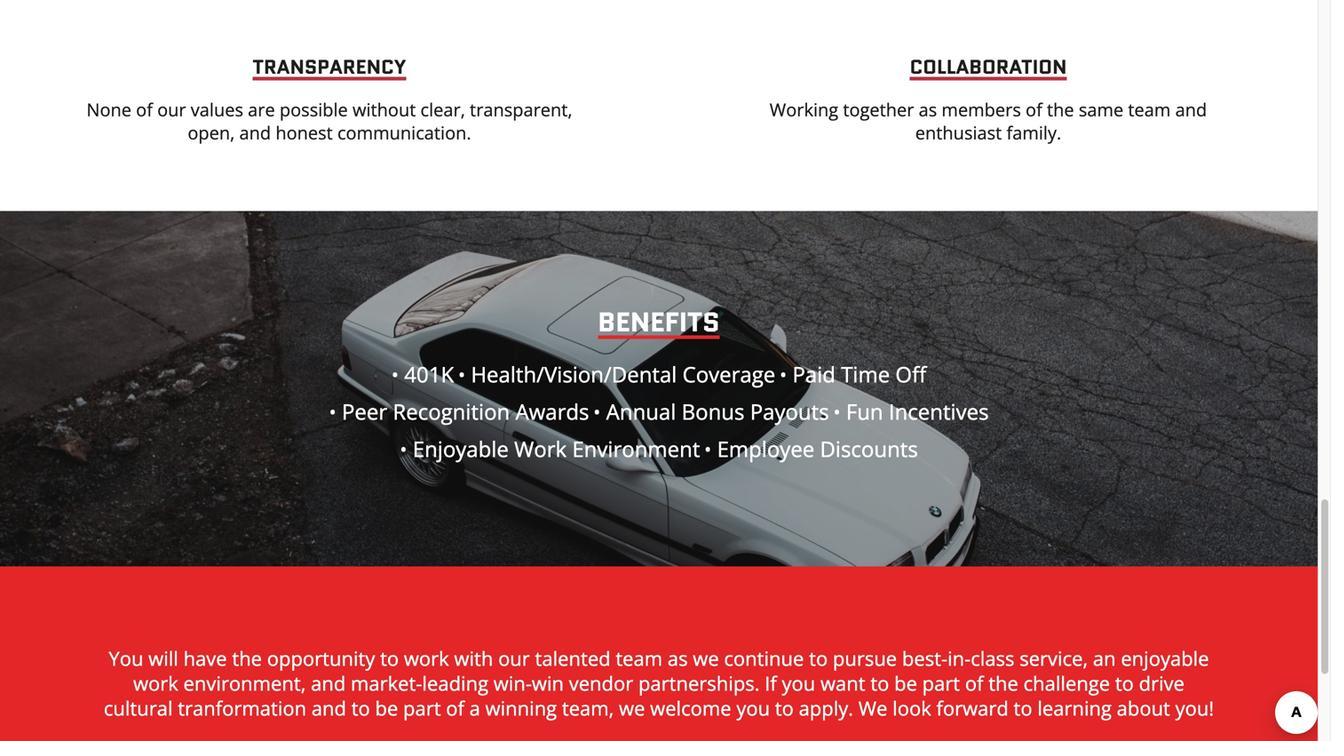 Task type: describe. For each thing, give the bounding box(es) containing it.
as inside working together as members of the same team and enthusiast               family.
[[919, 97, 938, 122]]

1 horizontal spatial part
[[923, 670, 961, 697]]

vendor
[[569, 670, 634, 697]]

forward
[[937, 695, 1009, 722]]

clear,
[[421, 97, 465, 122]]

of left a
[[446, 695, 465, 722]]

tranformation
[[178, 695, 307, 722]]

team inside you will have the opportunity to work with our talented team as               we continue to pursue best-in-class service, an enjoyable work               environment, and market-leading win-win vendor partnerships. if               you want to be part of the challenge to drive cultural               tranformation and to be part of a winning team, we welcome you to               apply. we look forward to learning about you!
[[616, 645, 663, 672]]

to right forward
[[1014, 695, 1033, 722]]

discounts
[[821, 435, 919, 463]]

0 horizontal spatial be
[[375, 695, 398, 722]]

team inside working together as members of the same team and enthusiast               family.
[[1129, 97, 1171, 122]]

enthusiast
[[916, 120, 1003, 145]]

1 horizontal spatial the
[[989, 670, 1019, 697]]

want
[[821, 670, 866, 697]]

with
[[454, 645, 493, 672]]

coverage
[[683, 360, 776, 389]]

annual
[[607, 397, 677, 426]]

possible
[[280, 97, 348, 122]]

you
[[109, 645, 143, 672]]

awards
[[516, 397, 590, 426]]

0 horizontal spatial you
[[737, 695, 770, 722]]

bonus
[[682, 397, 745, 426]]

transparency
[[253, 53, 406, 81]]

collaboration
[[910, 53, 1068, 81]]

transparent,
[[470, 97, 573, 122]]

enjoyable
[[1122, 645, 1210, 672]]

benefits
[[598, 303, 720, 341]]

continue
[[725, 645, 804, 672]]

a
[[470, 695, 481, 722]]

market-
[[351, 670, 422, 697]]

none
[[87, 97, 131, 122]]

1 horizontal spatial be
[[895, 670, 918, 697]]

to down opportunity
[[352, 695, 370, 722]]

values
[[191, 97, 243, 122]]

our inside you will have the opportunity to work with our talented team as               we continue to pursue best-in-class service, an enjoyable work               environment, and market-leading win-win vendor partnerships. if               you want to be part of the challenge to drive cultural               tranformation and to be part of a winning team, we welcome you to               apply. we look forward to learning about you!
[[499, 645, 530, 672]]

payouts
[[751, 397, 830, 426]]

together
[[844, 97, 915, 122]]

about
[[1117, 695, 1171, 722]]

winning
[[486, 695, 557, 722]]

working
[[770, 97, 839, 122]]

enjoyable
[[413, 435, 509, 463]]

in-
[[948, 645, 971, 672]]

without
[[353, 97, 416, 122]]

health/vision/dental coverage
[[466, 360, 776, 389]]

team,
[[562, 695, 614, 722]]

cultural
[[104, 695, 173, 722]]

of inside none of our values are possible without clear, transparent, open,               and honest communication.
[[136, 97, 153, 122]]

service,
[[1020, 645, 1089, 672]]

have
[[184, 645, 227, 672]]

0 horizontal spatial work
[[133, 670, 178, 697]]

and inside none of our values are possible without clear, transparent, open,               and honest communication.
[[239, 120, 271, 145]]

incentives
[[889, 397, 989, 426]]

1 horizontal spatial we
[[693, 645, 719, 672]]

time
[[842, 360, 890, 389]]

employee discounts
[[712, 435, 919, 463]]

annual bonus payouts
[[601, 397, 830, 426]]

off
[[896, 360, 927, 389]]

are
[[248, 97, 275, 122]]

environment,
[[184, 670, 306, 697]]

recognition
[[393, 397, 510, 426]]

same
[[1079, 97, 1124, 122]]

best-
[[903, 645, 948, 672]]



Task type: locate. For each thing, give the bounding box(es) containing it.
0 horizontal spatial part
[[403, 695, 441, 722]]

0 horizontal spatial team
[[616, 645, 663, 672]]

partnerships.
[[639, 670, 760, 697]]

the
[[1048, 97, 1075, 122], [232, 645, 262, 672], [989, 670, 1019, 697]]

to left drive
[[1116, 670, 1135, 697]]

challenge
[[1024, 670, 1111, 697]]

pursue
[[833, 645, 898, 672]]

and inside working together as members of the same team and enthusiast               family.
[[1176, 97, 1208, 122]]

401k
[[399, 360, 454, 389]]

0 horizontal spatial as
[[668, 645, 688, 672]]

the inside working together as members of the same team and enthusiast               family.
[[1048, 97, 1075, 122]]

1 horizontal spatial our
[[499, 645, 530, 672]]

1 vertical spatial our
[[499, 645, 530, 672]]

team right the talented
[[616, 645, 663, 672]]

to
[[380, 645, 399, 672], [810, 645, 828, 672], [871, 670, 890, 697], [1116, 670, 1135, 697], [352, 695, 370, 722], [776, 695, 794, 722], [1014, 695, 1033, 722]]

of right members
[[1026, 97, 1043, 122]]

win-
[[494, 670, 532, 697]]

1 horizontal spatial team
[[1129, 97, 1171, 122]]

as up welcome
[[668, 645, 688, 672]]

as right "together"
[[919, 97, 938, 122]]

of right the best-
[[966, 670, 984, 697]]

0 vertical spatial we
[[693, 645, 719, 672]]

our left values
[[157, 97, 186, 122]]

0 vertical spatial our
[[157, 97, 186, 122]]

2 horizontal spatial the
[[1048, 97, 1075, 122]]

the right have at the bottom
[[232, 645, 262, 672]]

paid time off peer recognition awards
[[337, 360, 927, 426]]

honest
[[276, 120, 333, 145]]

1 horizontal spatial as
[[919, 97, 938, 122]]

1 vertical spatial as
[[668, 645, 688, 672]]

our right with
[[499, 645, 530, 672]]

apply.
[[799, 695, 854, 722]]

be left leading
[[375, 695, 398, 722]]

team
[[1129, 97, 1171, 122], [616, 645, 663, 672]]

fun incentives enjoyable work environment
[[407, 397, 989, 463]]

1 horizontal spatial work
[[404, 645, 449, 672]]

as
[[919, 97, 938, 122], [668, 645, 688, 672]]

our inside none of our values are possible without clear, transparent, open,               and honest communication.
[[157, 97, 186, 122]]

0 horizontal spatial our
[[157, 97, 186, 122]]

part left a
[[403, 695, 441, 722]]

employee
[[718, 435, 815, 463]]

part
[[923, 670, 961, 697], [403, 695, 441, 722]]

none of our values are possible without clear, transparent, open,               and honest communication.
[[87, 97, 573, 145]]

if
[[765, 670, 777, 697]]

to right opportunity
[[380, 645, 399, 672]]

communication.
[[338, 120, 471, 145]]

and
[[1176, 97, 1208, 122], [239, 120, 271, 145], [311, 670, 346, 697], [312, 695, 347, 722]]

an
[[1094, 645, 1117, 672]]

as inside you will have the opportunity to work with our talented team as               we continue to pursue best-in-class service, an enjoyable work               environment, and market-leading win-win vendor partnerships. if               you want to be part of the challenge to drive cultural               tranformation and to be part of a winning team, we welcome you to               apply. we look forward to learning about you!
[[668, 645, 688, 672]]

paid
[[793, 360, 836, 389]]

0 horizontal spatial the
[[232, 645, 262, 672]]

of right none
[[136, 97, 153, 122]]

to right want on the bottom right
[[871, 670, 890, 697]]

peer
[[342, 397, 388, 426]]

you
[[782, 670, 816, 697], [737, 695, 770, 722]]

0 horizontal spatial we
[[619, 695, 645, 722]]

to left pursue
[[810, 645, 828, 672]]

to left apply.
[[776, 695, 794, 722]]

family.
[[1007, 120, 1062, 145]]

work
[[404, 645, 449, 672], [133, 670, 178, 697]]

we up welcome
[[693, 645, 719, 672]]

learning
[[1038, 695, 1112, 722]]

open,
[[188, 120, 235, 145]]

welcome
[[651, 695, 732, 722]]

we
[[859, 695, 888, 722]]

part left class
[[923, 670, 961, 697]]

drive
[[1140, 670, 1185, 697]]

you will have the opportunity to work with our talented team as               we continue to pursue best-in-class service, an enjoyable work               environment, and market-leading win-win vendor partnerships. if               you want to be part of the challenge to drive cultural               tranformation and to be part of a winning team, we welcome you to               apply. we look forward to learning about you!
[[104, 645, 1215, 722]]

1 vertical spatial we
[[619, 695, 645, 722]]

working together as members of the same team and enthusiast               family.
[[770, 97, 1208, 145]]

work
[[515, 435, 567, 463]]

1 horizontal spatial you
[[782, 670, 816, 697]]

the right in- on the right bottom of page
[[989, 670, 1019, 697]]

talented
[[535, 645, 611, 672]]

1 vertical spatial team
[[616, 645, 663, 672]]

environment
[[573, 435, 701, 463]]

health/vision/dental
[[471, 360, 677, 389]]

win
[[532, 670, 564, 697]]

we
[[693, 645, 719, 672], [619, 695, 645, 722]]

our
[[157, 97, 186, 122], [499, 645, 530, 672]]

work left with
[[404, 645, 449, 672]]

will
[[149, 645, 178, 672]]

you down continue
[[737, 695, 770, 722]]

you!
[[1176, 695, 1215, 722]]

you right if
[[782, 670, 816, 697]]

opportunity
[[267, 645, 375, 672]]

of
[[136, 97, 153, 122], [1026, 97, 1043, 122], [966, 670, 984, 697], [446, 695, 465, 722]]

fun
[[847, 397, 884, 426]]

of inside working together as members of the same team and enthusiast               family.
[[1026, 97, 1043, 122]]

leading
[[422, 670, 489, 697]]

be
[[895, 670, 918, 697], [375, 695, 398, 722]]

the left same
[[1048, 97, 1075, 122]]

team right same
[[1129, 97, 1171, 122]]

class
[[971, 645, 1015, 672]]

we right team,
[[619, 695, 645, 722]]

be right the we
[[895, 670, 918, 697]]

look
[[893, 695, 932, 722]]

0 vertical spatial as
[[919, 97, 938, 122]]

members
[[942, 97, 1022, 122]]

work left have at the bottom
[[133, 670, 178, 697]]

0 vertical spatial team
[[1129, 97, 1171, 122]]



Task type: vqa. For each thing, say whether or not it's contained in the screenshot.
"Employee"
yes



